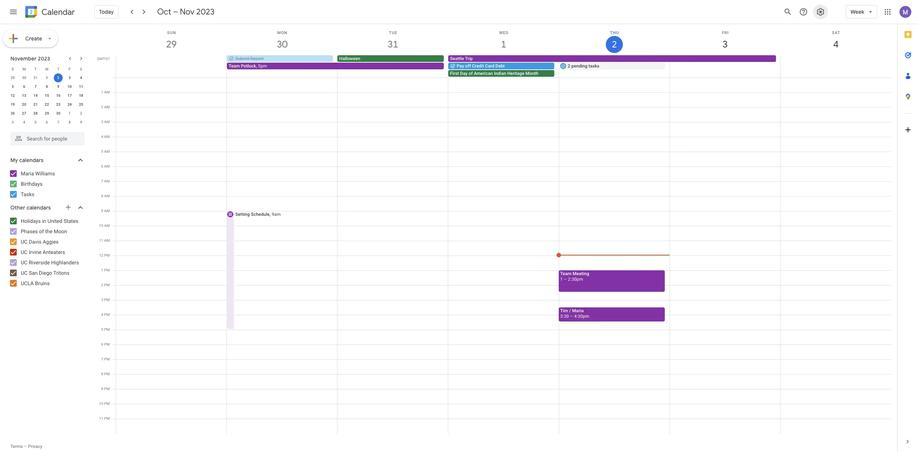 Task type: describe. For each thing, give the bounding box(es) containing it.
8 for 8 am
[[101, 194, 103, 198]]

19
[[11, 102, 15, 106]]

first
[[450, 71, 459, 76]]

debt
[[496, 63, 505, 69]]

am for 10 am
[[104, 224, 110, 228]]

22 element
[[42, 100, 51, 109]]

december 8 element
[[65, 118, 74, 127]]

american
[[474, 71, 493, 76]]

other calendars button
[[1, 202, 92, 214]]

3 link
[[717, 36, 734, 53]]

12 for 12
[[11, 93, 15, 98]]

pm for 8 pm
[[104, 372, 110, 376]]

tim / maria 3:30 – 4:30pm
[[560, 308, 590, 319]]

30 link
[[274, 36, 291, 53]]

1 s from the left
[[12, 67, 14, 71]]

4 inside sat 4
[[833, 38, 838, 50]]

pay
[[457, 63, 464, 69]]

team for team meeting 1 – 2:30pm
[[560, 271, 572, 276]]

13 element
[[20, 91, 29, 100]]

team meeting 1 – 2:30pm
[[560, 271, 589, 282]]

fri 3
[[722, 30, 729, 50]]

row group containing 29
[[7, 73, 87, 127]]

4 am
[[101, 135, 110, 139]]

sat 4
[[832, 30, 841, 50]]

10 element
[[65, 82, 74, 91]]

31 link
[[385, 36, 402, 53]]

pm for 1 pm
[[104, 268, 110, 272]]

2 link
[[606, 36, 623, 53]]

29 for october 29 element
[[11, 76, 15, 80]]

in
[[42, 218, 46, 224]]

07
[[106, 57, 110, 61]]

my calendars
[[10, 157, 44, 164]]

terms link
[[10, 444, 23, 449]]

nov
[[180, 7, 194, 17]]

12 for 12 pm
[[99, 253, 103, 257]]

pm for 2 pm
[[104, 283, 110, 287]]

/
[[569, 308, 571, 313]]

5 am
[[101, 149, 110, 154]]

2 for 2 pending tasks
[[568, 63, 570, 69]]

18 element
[[77, 91, 86, 100]]

am for 2 am
[[104, 105, 110, 109]]

3 down f
[[69, 76, 71, 80]]

6 down the october 30 element on the left top of the page
[[23, 85, 25, 89]]

1 horizontal spatial 2023
[[196, 7, 215, 17]]

phases of the moon
[[21, 228, 67, 234]]

– right the terms on the bottom left of page
[[24, 444, 27, 449]]

uc for uc davis aggies
[[21, 239, 28, 245]]

first day of american indian heritage month
[[450, 71, 538, 76]]

october 31 element
[[31, 73, 40, 82]]

of inside button
[[469, 71, 473, 76]]

other
[[10, 204, 25, 211]]

3 am
[[101, 120, 110, 124]]

30 for the october 30 element on the left top of the page
[[22, 76, 26, 80]]

of inside other calendars list
[[39, 228, 44, 234]]

9 down the 2, today element
[[57, 85, 59, 89]]

november
[[10, 55, 37, 62]]

6 pm
[[101, 342, 110, 346]]

december 4 element
[[20, 118, 29, 127]]

calendar heading
[[40, 7, 75, 17]]

7 am
[[101, 179, 110, 183]]

4 for 4 am
[[101, 135, 103, 139]]

pm for 4 pm
[[104, 313, 110, 317]]

6 for 6 pm
[[101, 342, 103, 346]]

29 inside grid
[[166, 38, 176, 50]]

halloween button
[[338, 55, 444, 62]]

states
[[64, 218, 78, 224]]

2 for 2 am
[[101, 105, 103, 109]]

pm for 9 pm
[[104, 387, 110, 391]]

pm for 11 pm
[[104, 416, 110, 421]]

10 pm
[[99, 402, 110, 406]]

calendar element
[[24, 4, 75, 21]]

add other calendars image
[[65, 204, 72, 211]]

december 3 element
[[8, 118, 17, 127]]

2 for december 2 element
[[80, 111, 82, 115]]

5pm
[[258, 63, 267, 69]]

am for 1 am
[[104, 90, 110, 94]]

8 pm
[[101, 372, 110, 376]]

9 pm
[[101, 387, 110, 391]]

pm for 5 pm
[[104, 327, 110, 332]]

11 for 11 pm
[[99, 416, 103, 421]]

pm for 7 pm
[[104, 357, 110, 361]]

team potluck , 5pm
[[229, 63, 267, 69]]

17 element
[[65, 91, 74, 100]]

schedule
[[251, 212, 270, 217]]

mon 30
[[276, 30, 288, 50]]

davis
[[29, 239, 41, 245]]

– right oct
[[173, 7, 178, 17]]

16
[[56, 93, 60, 98]]

2 for the 2, today element
[[57, 76, 59, 80]]

5 pm
[[101, 327, 110, 332]]

30 element
[[54, 109, 63, 118]]

submit report
[[235, 56, 264, 61]]

5 for "december 5" element
[[34, 120, 37, 124]]

seattle
[[450, 56, 464, 61]]

9am
[[272, 212, 281, 217]]

28 element
[[31, 109, 40, 118]]

maria inside tim / maria 3:30 – 4:30pm
[[572, 308, 584, 313]]

maria inside my calendars "list"
[[21, 171, 34, 177]]

week button
[[846, 3, 878, 21]]

am for 9 am
[[104, 209, 110, 213]]

fri
[[722, 30, 729, 35]]

terms – privacy
[[10, 444, 42, 449]]

row containing submit report
[[113, 55, 898, 78]]

– inside tim / maria 3:30 – 4:30pm
[[570, 314, 573, 319]]

sat
[[832, 30, 841, 35]]

oct
[[157, 7, 171, 17]]

29 for 29 'element'
[[45, 111, 49, 115]]

11 for 11 am
[[99, 238, 103, 243]]

ucla
[[21, 280, 34, 286]]

cell containing team meeting
[[557, 78, 670, 434]]

uc riverside highlanders
[[21, 260, 79, 266]]

6 am
[[101, 164, 110, 168]]

, for potluck
[[256, 63, 257, 69]]

8 up 15
[[46, 85, 48, 89]]

4 up 11 element
[[80, 76, 82, 80]]

f
[[69, 67, 71, 71]]

1 down 12 pm at the left bottom
[[101, 268, 103, 272]]

submit report button
[[227, 55, 333, 62]]

thu
[[610, 30, 619, 35]]

row containing setting schedule
[[113, 78, 892, 434]]

3 inside fri 3
[[722, 38, 728, 50]]

4:30pm
[[574, 314, 590, 319]]

holidays
[[21, 218, 41, 224]]

2 pending tasks button
[[559, 63, 665, 69]]

anteaters
[[43, 249, 65, 255]]

pay off credit card debt button
[[448, 63, 555, 69]]

28
[[33, 111, 38, 115]]

1 inside the team meeting 1 – 2:30pm
[[560, 277, 563, 282]]

other calendars
[[10, 204, 51, 211]]

birthdays
[[21, 181, 43, 187]]

row containing s
[[7, 65, 87, 73]]

12 element
[[8, 91, 17, 100]]

uc for uc riverside highlanders
[[21, 260, 28, 266]]

cell containing setting schedule
[[226, 78, 338, 434]]

setting schedule , 9am
[[235, 212, 281, 217]]

calendars for my calendars
[[19, 157, 44, 164]]

aggies
[[43, 239, 59, 245]]

3 pm
[[101, 298, 110, 302]]

pm for 12 pm
[[104, 253, 110, 257]]

halloween
[[339, 56, 360, 61]]

gmt-
[[97, 57, 106, 61]]

calendars for other calendars
[[27, 204, 51, 211]]

9 for 9 am
[[101, 209, 103, 213]]

pay off credit card debt
[[457, 63, 505, 69]]

pm for 6 pm
[[104, 342, 110, 346]]

11 element
[[77, 82, 86, 91]]

10 am
[[99, 224, 110, 228]]

1 pm
[[101, 268, 110, 272]]

5 down october 29 element
[[12, 85, 14, 89]]

my
[[10, 157, 18, 164]]

setting
[[235, 212, 250, 217]]

sun 29
[[166, 30, 176, 50]]

2 am
[[101, 105, 110, 109]]

4 for the december 4 element
[[23, 120, 25, 124]]

row containing 5
[[7, 82, 87, 91]]

5 for 5 am
[[101, 149, 103, 154]]

26
[[11, 111, 15, 115]]

seattle trip
[[450, 56, 473, 61]]

4 for 4 pm
[[101, 313, 103, 317]]

am for 11 am
[[104, 238, 110, 243]]

settings menu image
[[816, 7, 825, 16]]

2 pm
[[101, 283, 110, 287]]



Task type: vqa. For each thing, say whether or not it's contained in the screenshot.


Task type: locate. For each thing, give the bounding box(es) containing it.
8 pm from the top
[[104, 357, 110, 361]]

row containing 3
[[7, 118, 87, 127]]

gmt-07
[[97, 57, 110, 61]]

calendar
[[42, 7, 75, 17]]

3 uc from the top
[[21, 260, 28, 266]]

2 cell
[[53, 73, 64, 82]]

grid
[[95, 24, 898, 452]]

s right f
[[80, 67, 82, 71]]

25
[[79, 102, 83, 106]]

0 vertical spatial calendars
[[19, 157, 44, 164]]

2 vertical spatial 10
[[99, 402, 103, 406]]

s
[[12, 67, 14, 71], [80, 67, 82, 71]]

of
[[469, 71, 473, 76], [39, 228, 44, 234]]

united
[[47, 218, 62, 224]]

am for 6 am
[[104, 164, 110, 168]]

san
[[29, 270, 38, 276]]

uc left riverside
[[21, 260, 28, 266]]

tasks
[[21, 191, 34, 197]]

today button
[[94, 3, 119, 21]]

2 horizontal spatial 30
[[276, 38, 287, 50]]

1 horizontal spatial 30
[[56, 111, 60, 115]]

30 inside mon 30
[[276, 38, 287, 50]]

5 up 6 am
[[101, 149, 103, 154]]

row containing 26
[[7, 109, 87, 118]]

1 horizontal spatial 29
[[45, 111, 49, 115]]

am for 4 am
[[104, 135, 110, 139]]

8 for 8 pm
[[101, 372, 103, 376]]

calendars up the in
[[27, 204, 51, 211]]

1 vertical spatial maria
[[572, 308, 584, 313]]

am up 2 am
[[104, 90, 110, 94]]

11 down 10 am
[[99, 238, 103, 243]]

31 inside row
[[33, 76, 38, 80]]

5 pm from the top
[[104, 313, 110, 317]]

today
[[99, 9, 114, 15]]

4 up 5 am
[[101, 135, 103, 139]]

the
[[45, 228, 52, 234]]

row group
[[7, 73, 87, 127]]

0 horizontal spatial 2023
[[38, 55, 50, 62]]

1 horizontal spatial 12
[[99, 253, 103, 257]]

8 am
[[101, 194, 110, 198]]

pm down "10 pm"
[[104, 416, 110, 421]]

7 pm
[[101, 357, 110, 361]]

7 for the december 7 element
[[57, 120, 59, 124]]

29 down sun in the left top of the page
[[166, 38, 176, 50]]

wed 1
[[499, 30, 509, 50]]

2 inside cell
[[57, 76, 59, 80]]

0 vertical spatial 2023
[[196, 7, 215, 17]]

1 link
[[495, 36, 512, 53]]

month
[[526, 71, 538, 76]]

1 horizontal spatial t
[[57, 67, 59, 71]]

0 vertical spatial 11
[[79, 85, 83, 89]]

10 inside november 2023 grid
[[68, 85, 72, 89]]

2 for 2 pm
[[101, 283, 103, 287]]

10 for 10 pm
[[99, 402, 103, 406]]

, for schedule
[[270, 212, 271, 217]]

2 t from the left
[[57, 67, 59, 71]]

2, today element
[[54, 73, 63, 82]]

1 vertical spatial ,
[[270, 212, 271, 217]]

s up october 29 element
[[12, 67, 14, 71]]

am down 9 am
[[104, 224, 110, 228]]

am down 5 am
[[104, 164, 110, 168]]

november 2023
[[10, 55, 50, 62]]

30 for 30 element
[[56, 111, 60, 115]]

7
[[34, 85, 37, 89], [57, 120, 59, 124], [101, 179, 103, 183], [101, 357, 103, 361]]

1 vertical spatial team
[[560, 271, 572, 276]]

30 down 23 element on the left top of the page
[[56, 111, 60, 115]]

row containing 19
[[7, 100, 87, 109]]

1 vertical spatial 2023
[[38, 55, 50, 62]]

31 inside grid
[[387, 38, 398, 50]]

1 inside december 1 'element'
[[69, 111, 71, 115]]

team down submit
[[229, 63, 240, 69]]

oct – nov 2023
[[157, 7, 215, 17]]

0 vertical spatial 31
[[387, 38, 398, 50]]

1 horizontal spatial ,
[[270, 212, 271, 217]]

5 down the 4 pm
[[101, 327, 103, 332]]

3 down 2 am
[[101, 120, 103, 124]]

pm down the 4 pm
[[104, 327, 110, 332]]

terms
[[10, 444, 23, 449]]

30 down m
[[22, 76, 26, 80]]

uc left irvine
[[21, 249, 28, 255]]

1 uc from the top
[[21, 239, 28, 245]]

december 5 element
[[31, 118, 40, 127]]

0 horizontal spatial 30
[[22, 76, 26, 80]]

uc left "davis"
[[21, 239, 28, 245]]

– down /
[[570, 314, 573, 319]]

0 vertical spatial team
[[229, 63, 240, 69]]

4 uc from the top
[[21, 270, 28, 276]]

2 uc from the top
[[21, 249, 28, 255]]

2 inside thu 2
[[612, 39, 617, 50]]

1 horizontal spatial 31
[[387, 38, 398, 50]]

november 2023 grid
[[7, 65, 87, 127]]

7 down "6 pm" at left bottom
[[101, 357, 103, 361]]

6 down 29 'element'
[[46, 120, 48, 124]]

team
[[229, 63, 240, 69], [560, 271, 572, 276]]

0 vertical spatial 30
[[276, 38, 287, 50]]

am for 7 am
[[104, 179, 110, 183]]

3 down 26 element on the top left
[[12, 120, 14, 124]]

8 up 9 pm
[[101, 372, 103, 376]]

day
[[460, 71, 468, 76]]

3 down 2 pm
[[101, 298, 103, 302]]

31 right the october 30 element on the left top of the page
[[33, 76, 38, 80]]

10 am from the top
[[104, 224, 110, 228]]

25 element
[[77, 100, 86, 109]]

0 horizontal spatial s
[[12, 67, 14, 71]]

pm for 3 pm
[[104, 298, 110, 302]]

am down 7 am in the left of the page
[[104, 194, 110, 198]]

pm down 9 pm
[[104, 402, 110, 406]]

7 pm from the top
[[104, 342, 110, 346]]

am down 6 am
[[104, 179, 110, 183]]

uc left san
[[21, 270, 28, 276]]

3 for 3 pm
[[101, 298, 103, 302]]

8 down 7 am in the left of the page
[[101, 194, 103, 198]]

w
[[45, 67, 49, 71]]

1 horizontal spatial team
[[560, 271, 572, 276]]

16 element
[[54, 91, 63, 100]]

– inside the team meeting 1 – 2:30pm
[[564, 277, 567, 282]]

moon
[[54, 228, 67, 234]]

14
[[33, 93, 38, 98]]

3 for the december 3 element
[[12, 120, 14, 124]]

10 for 10 am
[[99, 224, 103, 228]]

grid containing 29
[[95, 24, 898, 452]]

1 horizontal spatial s
[[80, 67, 82, 71]]

report
[[251, 56, 264, 61]]

2 vertical spatial 30
[[56, 111, 60, 115]]

7 down october 31 element at top left
[[34, 85, 37, 89]]

29 left the october 30 element on the left top of the page
[[11, 76, 15, 80]]

uc for uc san diego tritons
[[21, 270, 28, 276]]

, left 5pm
[[256, 63, 257, 69]]

23 element
[[54, 100, 63, 109]]

7 for 7 pm
[[101, 357, 103, 361]]

31 down tue
[[387, 38, 398, 50]]

1 down 24 'element'
[[69, 111, 71, 115]]

other calendars list
[[1, 215, 92, 289]]

0 horizontal spatial of
[[39, 228, 44, 234]]

4 up 5 pm at the bottom left of the page
[[101, 313, 103, 317]]

1 vertical spatial of
[[39, 228, 44, 234]]

cell containing submit report
[[227, 55, 448, 78]]

3 down fri
[[722, 38, 728, 50]]

december 2 element
[[77, 109, 86, 118]]

am up "4 am"
[[104, 120, 110, 124]]

row containing 12
[[7, 91, 87, 100]]

williams
[[35, 171, 55, 177]]

27 element
[[20, 109, 29, 118]]

1 am from the top
[[104, 90, 110, 94]]

pm for 10 pm
[[104, 402, 110, 406]]

october 29 element
[[8, 73, 17, 82]]

1 vertical spatial 11
[[99, 238, 103, 243]]

uc irvine anteaters
[[21, 249, 65, 255]]

30 inside 30 element
[[56, 111, 60, 115]]

2 vertical spatial 29
[[45, 111, 49, 115]]

19 element
[[8, 100, 17, 109]]

2023 right nov
[[196, 7, 215, 17]]

18
[[79, 93, 83, 98]]

12 up 19
[[11, 93, 15, 98]]

pm up '3 pm'
[[104, 283, 110, 287]]

of right day
[[469, 71, 473, 76]]

6 down 5 pm at the bottom left of the page
[[101, 342, 103, 346]]

pm down 8 pm
[[104, 387, 110, 391]]

2 vertical spatial 11
[[99, 416, 103, 421]]

am down 8 am
[[104, 209, 110, 213]]

10 up 11 am on the bottom left of page
[[99, 224, 103, 228]]

9 am
[[101, 209, 110, 213]]

12 inside grid
[[99, 253, 103, 257]]

tritons
[[53, 270, 69, 276]]

tue
[[389, 30, 397, 35]]

of left the the
[[39, 228, 44, 234]]

maria up birthdays
[[21, 171, 34, 177]]

pm down 5 pm at the bottom left of the page
[[104, 342, 110, 346]]

mon
[[277, 30, 288, 35]]

11 inside row
[[79, 85, 83, 89]]

6 down 5 am
[[101, 164, 103, 168]]

9 up 10 am
[[101, 209, 103, 213]]

29 inside 'element'
[[45, 111, 49, 115]]

4 down the "sat" on the right of page
[[833, 38, 838, 50]]

9 pm from the top
[[104, 372, 110, 376]]

team up 2:30pm
[[560, 271, 572, 276]]

0 horizontal spatial 31
[[33, 76, 38, 80]]

ucla bruins
[[21, 280, 50, 286]]

2 pm from the top
[[104, 268, 110, 272]]

29 element
[[42, 109, 51, 118]]

diego
[[39, 270, 52, 276]]

12 pm
[[99, 253, 110, 257]]

bruins
[[35, 280, 50, 286]]

december 6 element
[[42, 118, 51, 127]]

1 vertical spatial 30
[[22, 76, 26, 80]]

2 inside button
[[568, 63, 570, 69]]

, left 9am
[[270, 212, 271, 217]]

am up 5 am
[[104, 135, 110, 139]]

pm up 1 pm on the bottom left of the page
[[104, 253, 110, 257]]

2 pending tasks
[[568, 63, 599, 69]]

am for 3 am
[[104, 120, 110, 124]]

0 horizontal spatial team
[[229, 63, 240, 69]]

– left 2:30pm
[[564, 277, 567, 282]]

30
[[276, 38, 287, 50], [22, 76, 26, 80], [56, 111, 60, 115]]

december 9 element
[[77, 118, 86, 127]]

4 am from the top
[[104, 135, 110, 139]]

t up 2 cell
[[57, 67, 59, 71]]

1 vertical spatial 10
[[99, 224, 103, 228]]

26 element
[[8, 109, 17, 118]]

0 vertical spatial 29
[[166, 38, 176, 50]]

wed
[[499, 30, 509, 35]]

2 horizontal spatial 29
[[166, 38, 176, 50]]

5 am from the top
[[104, 149, 110, 154]]

9 up "10 pm"
[[101, 387, 103, 391]]

1 vertical spatial calendars
[[27, 204, 51, 211]]

11 am from the top
[[104, 238, 110, 243]]

0 vertical spatial of
[[469, 71, 473, 76]]

am up 3 am
[[104, 105, 110, 109]]

7 down 30 element
[[57, 120, 59, 124]]

am up 12 pm at the left bottom
[[104, 238, 110, 243]]

10
[[68, 85, 72, 89], [99, 224, 103, 228], [99, 402, 103, 406]]

24 element
[[65, 100, 74, 109]]

1 horizontal spatial maria
[[572, 308, 584, 313]]

4 pm from the top
[[104, 298, 110, 302]]

10 pm from the top
[[104, 387, 110, 391]]

12 inside row
[[11, 93, 15, 98]]

my calendars list
[[1, 168, 92, 200]]

7 for 7 am
[[101, 179, 103, 183]]

None search field
[[0, 129, 92, 145]]

5 down 28 element
[[34, 120, 37, 124]]

uc for uc irvine anteaters
[[21, 249, 28, 255]]

cell containing seattle trip
[[448, 55, 781, 78]]

1 vertical spatial 29
[[11, 76, 15, 80]]

3:30
[[560, 314, 569, 319]]

uc san diego tritons
[[21, 270, 69, 276]]

3 for 3 am
[[101, 120, 103, 124]]

4 down the 27 element
[[23, 120, 25, 124]]

9
[[57, 85, 59, 89], [80, 120, 82, 124], [101, 209, 103, 213], [101, 387, 103, 391]]

0 horizontal spatial ,
[[256, 63, 257, 69]]

main drawer image
[[9, 7, 18, 16]]

1 t from the left
[[34, 67, 37, 71]]

30 inside the october 30 element
[[22, 76, 26, 80]]

1 vertical spatial 31
[[33, 76, 38, 80]]

0 horizontal spatial 29
[[11, 76, 15, 80]]

0 vertical spatial 10
[[68, 85, 72, 89]]

29 down "22" element
[[45, 111, 49, 115]]

1 pm from the top
[[104, 253, 110, 257]]

30 down mon
[[276, 38, 287, 50]]

pm down "6 pm" at left bottom
[[104, 357, 110, 361]]

october 30 element
[[20, 73, 29, 82]]

15 element
[[42, 91, 51, 100]]

create button
[[3, 30, 58, 47]]

pm up 2 pm
[[104, 268, 110, 272]]

uc
[[21, 239, 28, 245], [21, 249, 28, 255], [21, 260, 28, 266], [21, 270, 28, 276]]

24
[[68, 102, 72, 106]]

1 vertical spatial 12
[[99, 253, 103, 257]]

21 element
[[31, 100, 40, 109]]

11 down "10 pm"
[[99, 416, 103, 421]]

potluck
[[241, 63, 256, 69]]

1 down the "w"
[[46, 76, 48, 80]]

december 1 element
[[65, 109, 74, 118]]

21
[[33, 102, 38, 106]]

row containing 29
[[7, 73, 87, 82]]

calendars up 'maria williams'
[[19, 157, 44, 164]]

20 element
[[20, 100, 29, 109]]

12 down 11 am on the bottom left of page
[[99, 253, 103, 257]]

am down "4 am"
[[104, 149, 110, 154]]

1 down wed
[[501, 38, 506, 50]]

11
[[79, 85, 83, 89], [99, 238, 103, 243], [99, 416, 103, 421]]

6 for 6 am
[[101, 164, 103, 168]]

row
[[113, 55, 898, 78], [7, 65, 87, 73], [7, 73, 87, 82], [113, 78, 892, 434], [7, 82, 87, 91], [7, 91, 87, 100], [7, 100, 87, 109], [7, 109, 87, 118], [7, 118, 87, 127]]

Search for people text field
[[15, 132, 80, 145]]

pm down 7 pm
[[104, 372, 110, 376]]

17
[[68, 93, 72, 98]]

t up october 31 element at top left
[[34, 67, 37, 71]]

tasks
[[589, 63, 599, 69]]

6 pm from the top
[[104, 327, 110, 332]]

trip
[[465, 56, 473, 61]]

8 down december 1 'element'
[[69, 120, 71, 124]]

7 am from the top
[[104, 179, 110, 183]]

team for team potluck , 5pm
[[229, 63, 240, 69]]

am for 5 am
[[104, 149, 110, 154]]

am for 8 am
[[104, 194, 110, 198]]

0 vertical spatial ,
[[256, 63, 257, 69]]

11 for 11
[[79, 85, 83, 89]]

irvine
[[29, 249, 41, 255]]

maria up the 4:30pm at the bottom
[[572, 308, 584, 313]]

3 am from the top
[[104, 120, 110, 124]]

12 pm from the top
[[104, 416, 110, 421]]

14 element
[[31, 91, 40, 100]]

0 vertical spatial 12
[[11, 93, 15, 98]]

tab list
[[898, 24, 918, 431]]

3 pm from the top
[[104, 283, 110, 287]]

m
[[23, 67, 26, 71]]

9 for december 9 element on the top left
[[80, 120, 82, 124]]

11 up 18
[[79, 85, 83, 89]]

10 for 10
[[68, 85, 72, 89]]

0 horizontal spatial maria
[[21, 171, 34, 177]]

2 am from the top
[[104, 105, 110, 109]]

0 horizontal spatial 12
[[11, 93, 15, 98]]

6 am from the top
[[104, 164, 110, 168]]

9 am from the top
[[104, 209, 110, 213]]

3
[[722, 38, 728, 50], [69, 76, 71, 80], [101, 120, 103, 124], [12, 120, 14, 124], [101, 298, 103, 302]]

1 horizontal spatial of
[[469, 71, 473, 76]]

8 for december 8 element
[[69, 120, 71, 124]]

holidays in united states
[[21, 218, 78, 224]]

highlanders
[[51, 260, 79, 266]]

0 vertical spatial maria
[[21, 171, 34, 177]]

off
[[465, 63, 471, 69]]

2023 up the "w"
[[38, 55, 50, 62]]

6 for december 6 element
[[46, 120, 48, 124]]

riverside
[[29, 260, 50, 266]]

pm down 2 pm
[[104, 298, 110, 302]]

11 pm from the top
[[104, 402, 110, 406]]

4 link
[[828, 36, 845, 53]]

10 up "11 pm"
[[99, 402, 103, 406]]

0 horizontal spatial t
[[34, 67, 37, 71]]

tim
[[560, 308, 568, 313]]

heritage
[[507, 71, 525, 76]]

8 am from the top
[[104, 194, 110, 198]]

pending
[[572, 63, 588, 69]]

9 down december 2 element
[[80, 120, 82, 124]]

10 up 17
[[68, 85, 72, 89]]

cell
[[116, 55, 227, 78], [227, 55, 448, 78], [448, 55, 781, 78], [670, 55, 781, 78], [781, 55, 891, 78], [116, 78, 227, 434], [226, 78, 338, 434], [338, 78, 448, 434], [448, 78, 559, 434], [557, 78, 670, 434], [670, 78, 781, 434], [781, 78, 892, 434]]

pm up 5 pm at the bottom left of the page
[[104, 313, 110, 317]]

1 up 2 am
[[101, 90, 103, 94]]

5 for 5 pm
[[101, 327, 103, 332]]

4 pm
[[101, 313, 110, 317]]

9 for 9 pm
[[101, 387, 103, 391]]

1 left 2:30pm
[[560, 277, 563, 282]]

2 s from the left
[[80, 67, 82, 71]]

december 7 element
[[54, 118, 63, 127]]

1 inside wed 1
[[501, 38, 506, 50]]

team inside the team meeting 1 – 2:30pm
[[560, 271, 572, 276]]

7 down 6 am
[[101, 179, 103, 183]]

2023
[[196, 7, 215, 17], [38, 55, 50, 62]]



